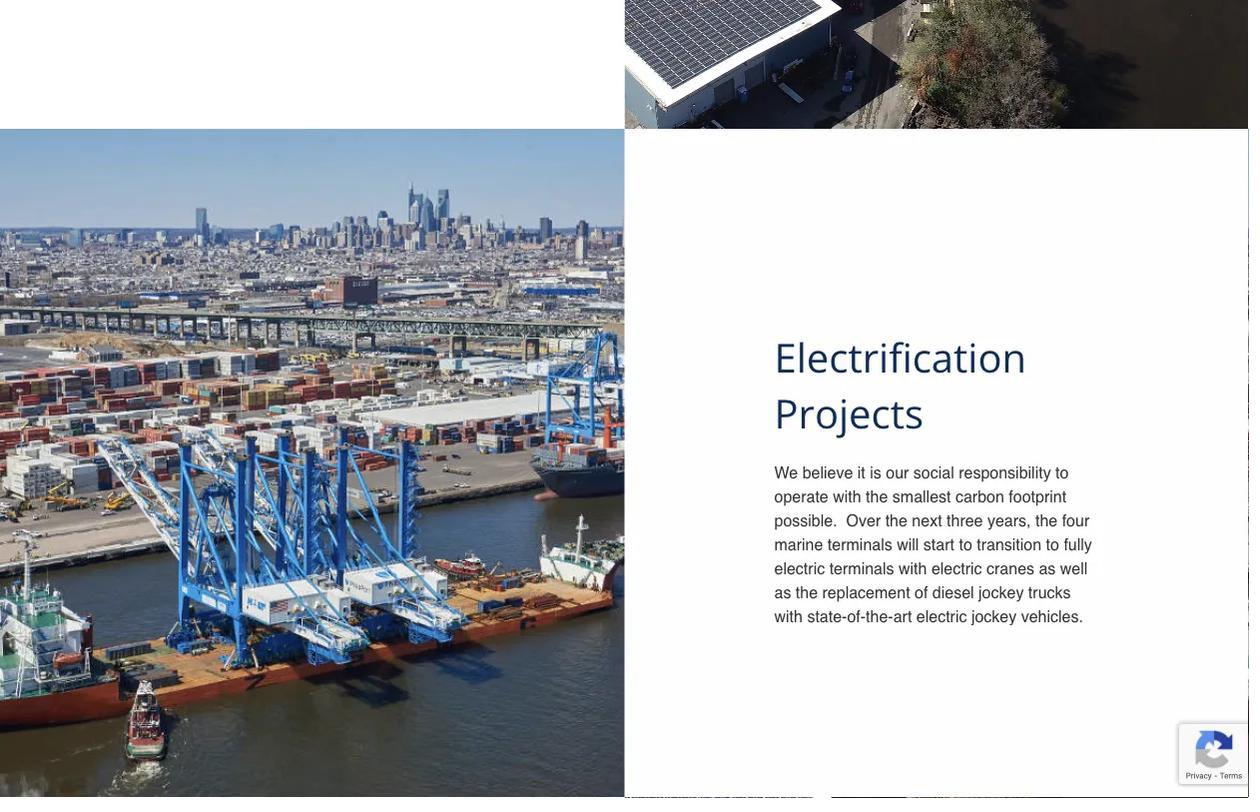 Task type: describe. For each thing, give the bounding box(es) containing it.
to left fully
[[1046, 535, 1060, 554]]

electric down marine
[[775, 559, 825, 578]]

transition
[[977, 535, 1042, 554]]

electric up the diesel
[[932, 559, 982, 578]]

will
[[897, 535, 919, 554]]

electric down the diesel
[[917, 607, 967, 626]]

0 vertical spatial as
[[1039, 559, 1056, 578]]

possible.
[[775, 512, 838, 530]]

the up state-
[[796, 583, 818, 602]]

start
[[924, 535, 955, 554]]

1 vertical spatial jockey
[[972, 607, 1017, 626]]

footprint
[[1009, 488, 1067, 506]]

the-
[[866, 607, 894, 626]]

our
[[886, 464, 909, 482]]

marine
[[775, 535, 823, 554]]

replacement
[[823, 583, 910, 602]]

0 vertical spatial terminals
[[828, 535, 893, 554]]

operate
[[775, 488, 829, 506]]

social
[[914, 464, 955, 482]]

the up will
[[886, 512, 908, 530]]

of-
[[847, 607, 866, 626]]

diesel
[[933, 583, 974, 602]]

smallest
[[893, 488, 951, 506]]

cranes
[[987, 559, 1035, 578]]



Task type: vqa. For each thing, say whether or not it's contained in the screenshot.
it
yes



Task type: locate. For each thing, give the bounding box(es) containing it.
of
[[915, 583, 928, 602]]

we
[[775, 464, 798, 482]]

to
[[1056, 464, 1069, 482], [959, 535, 973, 554], [1046, 535, 1060, 554]]

0 horizontal spatial as
[[775, 583, 791, 602]]

the
[[866, 488, 888, 506], [886, 512, 908, 530], [1036, 512, 1058, 530], [796, 583, 818, 602]]

2 horizontal spatial with
[[899, 559, 927, 578]]

1 vertical spatial as
[[775, 583, 791, 602]]

as
[[1039, 559, 1056, 578], [775, 583, 791, 602]]

next
[[912, 512, 942, 530]]

to up footprint
[[1056, 464, 1069, 482]]

we believe it is our social responsibility to operate with the smallest carbon footprint possible.  over the next three years, the four marine terminals will start to transition to fully electric terminals with electric cranes as well as the replacement of diesel jockey trucks with state-of-the-art electric jockey vehicles.
[[775, 464, 1092, 626]]

is
[[870, 464, 882, 482]]

terminals left will
[[828, 535, 893, 554]]

carbon
[[956, 488, 1005, 506]]

trucks
[[1029, 583, 1071, 602]]

as down marine
[[775, 583, 791, 602]]

with down will
[[899, 559, 927, 578]]

1 vertical spatial with
[[899, 559, 927, 578]]

to down three
[[959, 535, 973, 554]]

it
[[858, 464, 866, 482]]

with down 'it'
[[833, 488, 862, 506]]

0 horizontal spatial with
[[775, 607, 803, 626]]

three
[[947, 512, 983, 530]]

1 vertical spatial terminals
[[830, 559, 894, 578]]

terminals up replacement
[[830, 559, 894, 578]]

2 vertical spatial with
[[775, 607, 803, 626]]

state-
[[807, 607, 847, 626]]

well
[[1060, 559, 1088, 578]]

with left state-
[[775, 607, 803, 626]]

1 horizontal spatial as
[[1039, 559, 1056, 578]]

the down 'is'
[[866, 488, 888, 506]]

jockey
[[979, 583, 1024, 602], [972, 607, 1017, 626]]

four
[[1062, 512, 1090, 530]]

jockey down the diesel
[[972, 607, 1017, 626]]

believe
[[803, 464, 853, 482]]

0 vertical spatial with
[[833, 488, 862, 506]]

terminals
[[828, 535, 893, 554], [830, 559, 894, 578]]

jockey down cranes
[[979, 583, 1024, 602]]

fully
[[1064, 535, 1092, 554]]

as up trucks
[[1039, 559, 1056, 578]]

with
[[833, 488, 862, 506], [899, 559, 927, 578], [775, 607, 803, 626]]

responsibility
[[959, 464, 1051, 482]]

electric
[[775, 559, 825, 578], [932, 559, 982, 578], [917, 607, 967, 626]]

years,
[[988, 512, 1031, 530]]

1 horizontal spatial with
[[833, 488, 862, 506]]

the down footprint
[[1036, 512, 1058, 530]]

art
[[894, 607, 912, 626]]

0 vertical spatial jockey
[[979, 583, 1024, 602]]

vehicles.
[[1021, 607, 1084, 626]]



